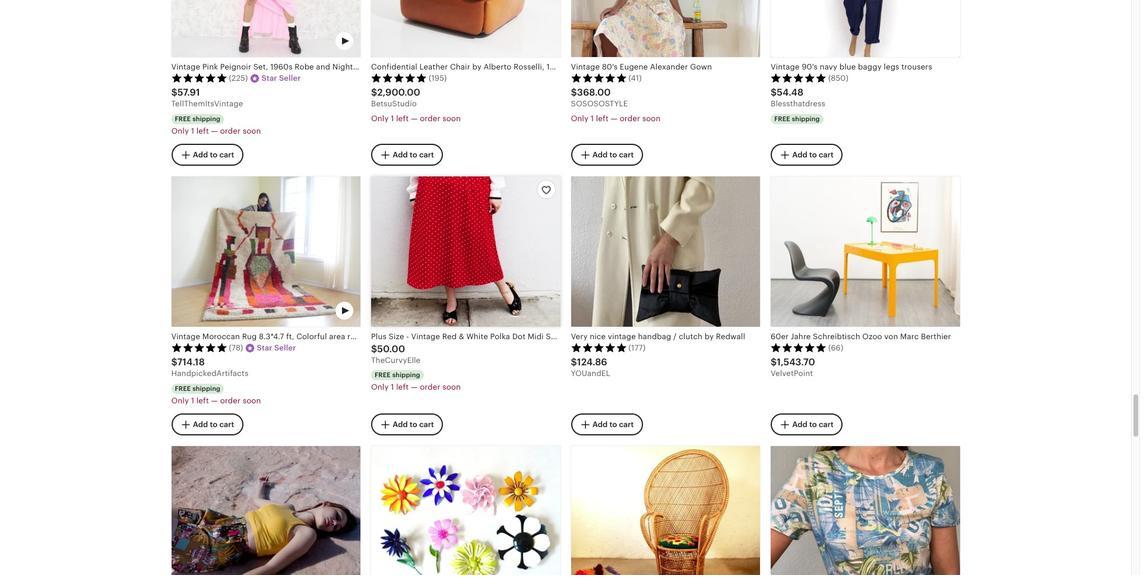 Task type: locate. For each thing, give the bounding box(es) containing it.
5 out of 5 stars image
[[171, 73, 227, 82], [371, 73, 427, 82], [571, 73, 627, 82], [771, 73, 827, 82], [171, 343, 227, 352], [571, 343, 627, 352], [771, 343, 827, 352]]

add for (66)
[[793, 420, 808, 429]]

by
[[473, 62, 482, 71], [705, 332, 714, 341]]

plus size - vintage red & white polka dot midi skirt (size l 12/14) $ 50.00 thecurvyelle
[[371, 332, 614, 365]]

free shipping only 1 left — order soon down handpickedartifacts
[[171, 385, 261, 405]]

$ inside $ 368.00 sososostyle only 1 left — order soon
[[571, 87, 577, 98]]

(225)
[[229, 74, 248, 82]]

1
[[391, 114, 394, 123], [591, 114, 594, 123], [191, 126, 194, 135], [391, 383, 394, 392], [191, 396, 194, 405]]

only down tellthemitsvintage
[[171, 126, 189, 135]]

vintage for 54.48
[[771, 62, 800, 71]]

left down sososostyle
[[596, 114, 609, 123]]

clutch
[[679, 332, 703, 341]]

to
[[210, 150, 218, 159], [410, 150, 418, 159], [610, 150, 618, 159], [810, 150, 818, 159], [210, 420, 218, 429], [410, 420, 418, 429], [610, 420, 618, 429], [810, 420, 818, 429]]

1 vertical spatial star
[[257, 343, 273, 352]]

1 vertical spatial star seller
[[257, 343, 296, 352]]

vintage moroccan rug 8.3*4.7 ft, colorful area rug , handwoven wool rug
[[171, 332, 446, 341]]

5 out of 5 stars image down 80's
[[571, 73, 627, 82]]

—
[[411, 114, 418, 123], [611, 114, 618, 123], [211, 126, 218, 135], [411, 383, 418, 392], [211, 396, 218, 405]]

nice
[[590, 332, 606, 341]]

90's
[[802, 62, 818, 71]]

add for (850)
[[793, 150, 808, 159]]

rug
[[348, 332, 360, 341], [433, 332, 446, 341]]

add to cart button for (78)
[[171, 414, 243, 435]]

$ inside $ 124.86 youandel
[[571, 357, 577, 368]]

2,900.00
[[378, 87, 421, 98]]

handbag
[[639, 332, 672, 341]]

5 out of 5 stars image down jahre
[[771, 343, 827, 352]]

vintage
[[571, 62, 600, 71], [771, 62, 800, 71], [171, 332, 200, 341], [412, 332, 440, 341]]

add for (225)
[[193, 150, 208, 159]]

1 inside $ 368.00 sososostyle only 1 left — order soon
[[591, 114, 594, 123]]

to for (41)
[[610, 150, 618, 159]]

soon
[[443, 114, 461, 123], [643, 114, 661, 123], [243, 126, 261, 135], [443, 383, 461, 392], [243, 396, 261, 405]]

left down handpickedartifacts
[[197, 396, 209, 405]]

vintage up 714.18
[[171, 332, 200, 341]]

handpickedartifacts
[[171, 369, 249, 378]]

1,543.70
[[777, 357, 816, 368]]

order down sososostyle
[[620, 114, 641, 123]]

free shipping only 1 left — order soon down thecurvyelle
[[371, 371, 461, 392]]

cart for (66)
[[819, 420, 834, 429]]

0 vertical spatial seller
[[279, 74, 301, 82]]

$
[[171, 87, 178, 98], [371, 87, 378, 98], [571, 87, 577, 98], [771, 87, 777, 98], [371, 343, 378, 355], [171, 357, 177, 368], [571, 357, 577, 368], [771, 357, 777, 368]]

star for 714.18
[[257, 343, 273, 352]]

$ inside $ 57.91 tellthemitsvintage
[[171, 87, 178, 98]]

seller right (225)
[[279, 74, 301, 82]]

seller
[[279, 74, 301, 82], [275, 343, 296, 352]]

star seller
[[262, 74, 301, 82], [257, 343, 296, 352]]

$ 57.91 tellthemitsvintage
[[171, 87, 243, 108]]

$ up tellthemitsvintage
[[171, 87, 178, 98]]

$ inside $ 2,900.00 betsustudio only 1 left — order soon
[[371, 87, 378, 98]]

add for 50.00
[[393, 420, 408, 429]]

$ up sososostyle
[[571, 87, 577, 98]]

legs
[[884, 62, 900, 71]]

by right chair
[[473, 62, 482, 71]]

high waist shorts dead stock 90s vintage  size s image
[[171, 446, 361, 575]]

add for (78)
[[193, 420, 208, 429]]

soon down 'vintage 80's eugene alexander gown'
[[643, 114, 661, 123]]

/
[[674, 332, 677, 341]]

wool
[[413, 332, 431, 341]]

0 horizontal spatial by
[[473, 62, 482, 71]]

left down tellthemitsvintage
[[197, 126, 209, 135]]

1 down sososostyle
[[591, 114, 594, 123]]

— inside $ 2,900.00 betsustudio only 1 left — order soon
[[411, 114, 418, 123]]

only inside $ 2,900.00 betsustudio only 1 left — order soon
[[371, 114, 389, 123]]

add to cart button
[[171, 144, 243, 166], [371, 144, 443, 166], [571, 144, 643, 166], [771, 144, 843, 166], [171, 414, 243, 435], [371, 414, 443, 435], [571, 414, 643, 435], [771, 414, 843, 435]]

$ up velvetpoint
[[771, 357, 777, 368]]

add to cart button for (225)
[[171, 144, 243, 166]]

skirt
[[546, 332, 564, 341]]

— down sososostyle
[[611, 114, 618, 123]]

60er jahre schreibtisch ozoo von marc berthier
[[771, 332, 952, 341]]

0 vertical spatial by
[[473, 62, 482, 71]]

$ inside the $ 1,543.70 velvetpoint
[[771, 357, 777, 368]]

star down 8.3*4.7
[[257, 343, 273, 352]]

$ inside $ 54.48 blessthatdress
[[771, 87, 777, 98]]

$ 368.00 sososostyle only 1 left — order soon
[[571, 87, 661, 123]]

vintage left 80's
[[571, 62, 600, 71]]

$ 2,900.00 betsustudio only 1 left — order soon
[[371, 87, 461, 123]]

— down handpickedartifacts
[[211, 396, 218, 405]]

$ up youandel
[[571, 357, 577, 368]]

5 out of 5 stars image up 57.91
[[171, 73, 227, 82]]

add to cart for (177)
[[593, 420, 634, 429]]

plus
[[371, 332, 387, 341]]

$ inside $ 714.18 handpickedartifacts
[[171, 357, 177, 368]]

cart for (177)
[[619, 420, 634, 429]]

add for (177)
[[593, 420, 608, 429]]

vintage pink peignoir set, 1960s robe and nightgown set, romantic  nylon two-piece lingerie set, size small image
[[171, 0, 361, 57]]

5 out of 5 stars image down nice
[[571, 343, 627, 352]]

star right (225)
[[262, 74, 277, 82]]

$ down the plus
[[371, 343, 378, 355]]

soon down (195)
[[443, 114, 461, 123]]

add to cart button for (41)
[[571, 144, 643, 166]]

— down betsustudio
[[411, 114, 418, 123]]

left down betsustudio
[[397, 114, 409, 123]]

shipping
[[193, 115, 221, 122], [793, 115, 820, 122], [393, 371, 421, 378], [193, 385, 221, 392]]

1 horizontal spatial rug
[[433, 332, 446, 341]]

vintage left 90's on the top right of page
[[771, 62, 800, 71]]

order down handpickedartifacts
[[220, 396, 241, 405]]

-
[[407, 332, 409, 341]]

$ up betsustudio
[[371, 87, 378, 98]]

navy
[[820, 62, 838, 71]]

54.48
[[777, 87, 804, 98]]

add to cart button for (66)
[[771, 414, 843, 435]]

star seller for 714.18
[[257, 343, 296, 352]]

1 horizontal spatial by
[[705, 332, 714, 341]]

free down thecurvyelle
[[375, 371, 391, 378]]

very
[[571, 332, 588, 341]]

seller down ft,
[[275, 343, 296, 352]]

shipping down tellthemitsvintage
[[193, 115, 221, 122]]

add to cart for (850)
[[793, 150, 834, 159]]

5 out of 5 stars image down confidential
[[371, 73, 427, 82]]

order inside $ 368.00 sososostyle only 1 left — order soon
[[620, 114, 641, 123]]

5 out of 5 stars image for 1,543.70
[[771, 343, 827, 352]]

by right the clutch
[[705, 332, 714, 341]]

ft,
[[286, 332, 295, 341]]

add to cart button for (177)
[[571, 414, 643, 435]]

trousers
[[902, 62, 933, 71]]

confidential leather chair by alberto rosselli, 1970s
[[371, 62, 568, 71]]

vintage for 714.18
[[171, 332, 200, 341]]

shipping down blessthatdress
[[793, 115, 820, 122]]

0 horizontal spatial rug
[[348, 332, 360, 341]]

rug left ','
[[348, 332, 360, 341]]

1 rug from the left
[[348, 332, 360, 341]]

soon inside $ 368.00 sososostyle only 1 left — order soon
[[643, 114, 661, 123]]

dot
[[513, 332, 526, 341]]

beautiful vintage t-shirt in blue with shoulder pads from the 80s and 90s image
[[771, 446, 961, 575]]

soon down tellthemitsvintage
[[243, 126, 261, 135]]

star seller down 8.3*4.7
[[257, 343, 296, 352]]

$ 124.86 youandel
[[571, 357, 611, 378]]

add to cart
[[193, 150, 234, 159], [393, 150, 434, 159], [593, 150, 634, 159], [793, 150, 834, 159], [193, 420, 234, 429], [393, 420, 434, 429], [593, 420, 634, 429], [793, 420, 834, 429]]

star for 57.91
[[262, 74, 277, 82]]

$ for 124.86
[[571, 357, 577, 368]]

$ up handpickedartifacts
[[171, 357, 177, 368]]

rug
[[242, 332, 257, 341]]

add for (195)
[[393, 150, 408, 159]]

1 down thecurvyelle
[[391, 383, 394, 392]]

only down betsustudio
[[371, 114, 389, 123]]

vintage 80's eugene alexander gown
[[571, 62, 713, 71]]

velvetpoint
[[771, 369, 814, 378]]

very nice vintage handbag / clutch by redwall
[[571, 332, 746, 341]]

confidential
[[371, 62, 418, 71]]

schreibtisch
[[814, 332, 861, 341]]

free shipping
[[775, 115, 820, 122]]

714.18
[[177, 357, 205, 368]]

5 out of 5 stars image for 368.00
[[571, 73, 627, 82]]

0 vertical spatial star
[[262, 74, 277, 82]]

$ for 714.18
[[171, 357, 177, 368]]

1 vertical spatial by
[[705, 332, 714, 341]]

cart for (225)
[[219, 150, 234, 159]]

cart for (78)
[[219, 420, 234, 429]]

only
[[371, 114, 389, 123], [571, 114, 589, 123], [171, 126, 189, 135], [371, 383, 389, 392], [171, 396, 189, 405]]

1 vertical spatial seller
[[275, 343, 296, 352]]

cart for (850)
[[819, 150, 834, 159]]

only down sososostyle
[[571, 114, 589, 123]]

0 vertical spatial star seller
[[262, 74, 301, 82]]

free
[[175, 115, 191, 122], [775, 115, 791, 122], [375, 371, 391, 378], [175, 385, 191, 392]]

rug right wool
[[433, 332, 446, 341]]

star seller right (225)
[[262, 74, 301, 82]]

$ up blessthatdress
[[771, 87, 777, 98]]

5 out of 5 stars image up 714.18
[[171, 343, 227, 352]]

to for (225)
[[210, 150, 218, 159]]

5 out of 5 stars image for 2,900.00
[[371, 73, 427, 82]]

very nice vintage handbag / clutch by redwall image
[[571, 176, 761, 327]]

alberto
[[484, 62, 512, 71]]

order
[[420, 114, 441, 123], [620, 114, 641, 123], [220, 126, 241, 135], [420, 383, 441, 392], [220, 396, 241, 405]]

— down thecurvyelle
[[411, 383, 418, 392]]

add to cart for (41)
[[593, 150, 634, 159]]

free shipping only 1 left — order soon down tellthemitsvintage
[[171, 115, 261, 135]]

vintage for 368.00
[[571, 62, 600, 71]]

free shipping only 1 left — order soon
[[171, 115, 261, 135], [371, 371, 461, 392], [171, 385, 261, 405]]

colorful
[[297, 332, 327, 341]]

order down the 2,900.00
[[420, 114, 441, 123]]

1 down tellthemitsvintage
[[191, 126, 194, 135]]

vintage 90's navy blue baggy legs trousers
[[771, 62, 933, 71]]

order down thecurvyelle
[[420, 383, 441, 392]]

midi
[[528, 332, 544, 341]]

5 out of 5 stars image down 90's on the top right of page
[[771, 73, 827, 82]]

order inside $ 2,900.00 betsustudio only 1 left — order soon
[[420, 114, 441, 123]]

1 down betsustudio
[[391, 114, 394, 123]]

left
[[397, 114, 409, 123], [596, 114, 609, 123], [197, 126, 209, 135], [397, 383, 409, 392], [197, 396, 209, 405]]

vintage right -
[[412, 332, 440, 341]]



Task type: vqa. For each thing, say whether or not it's contained in the screenshot.
Paper
no



Task type: describe. For each thing, give the bounding box(es) containing it.
left inside $ 2,900.00 betsustudio only 1 left — order soon
[[397, 114, 409, 123]]

add to cart button for 50.00
[[371, 414, 443, 435]]

red
[[443, 332, 457, 341]]

cart for (195)
[[419, 150, 434, 159]]

leather
[[420, 62, 448, 71]]

$ for 368.00
[[571, 87, 577, 98]]

alexander
[[651, 62, 689, 71]]

seller for 57.91
[[279, 74, 301, 82]]

youandel
[[571, 369, 611, 378]]

vintage
[[608, 332, 636, 341]]

(177)
[[629, 343, 646, 352]]

5 out of 5 stars image for 54.48
[[771, 73, 827, 82]]

free shipping only 1 left — order soon for 57.91
[[171, 115, 261, 135]]

thecurvyelle
[[371, 356, 421, 365]]

polka
[[491, 332, 511, 341]]

star seller for 57.91
[[262, 74, 301, 82]]

add to cart for (195)
[[393, 150, 434, 159]]

only down 714.18
[[171, 396, 189, 405]]

add to cart for 50.00
[[393, 420, 434, 429]]

57.91
[[178, 87, 200, 98]]

handwoven
[[367, 332, 410, 341]]

1 inside $ 2,900.00 betsustudio only 1 left — order soon
[[391, 114, 394, 123]]

add for (41)
[[593, 150, 608, 159]]

sososostyle
[[571, 99, 628, 108]]

,
[[363, 332, 365, 341]]

eugene
[[620, 62, 648, 71]]

8.3*4.7
[[259, 332, 284, 341]]

$ inside plus size - vintage red & white polka dot midi skirt (size l 12/14) $ 50.00 thecurvyelle
[[371, 343, 378, 355]]

betsustudio
[[371, 99, 417, 108]]

add to cart for (225)
[[193, 150, 234, 159]]

seller for 714.18
[[275, 343, 296, 352]]

add to cart button for (195)
[[371, 144, 443, 166]]

vintage 90's navy blue baggy legs trousers image
[[771, 0, 961, 57]]

368.00
[[577, 87, 611, 98]]

shipping down handpickedartifacts
[[193, 385, 221, 392]]

— down tellthemitsvintage
[[211, 126, 218, 135]]

blue
[[840, 62, 857, 71]]

free down 714.18
[[175, 385, 191, 392]]

vintage 80's eugene alexander gown image
[[571, 0, 761, 57]]

baggy
[[859, 62, 882, 71]]

left down thecurvyelle
[[397, 383, 409, 392]]

gown
[[691, 62, 713, 71]]

80's
[[602, 62, 618, 71]]

size
[[389, 332, 405, 341]]

1970s
[[547, 62, 568, 71]]

vintage mod flower pins, vintage brooches image
[[371, 446, 561, 575]]

left inside $ 368.00 sososostyle only 1 left — order soon
[[596, 114, 609, 123]]

(41)
[[629, 74, 642, 82]]

confidential leather chair by alberto rosselli, 1970s image
[[371, 0, 561, 57]]

vintage inside plus size - vintage red & white polka dot midi skirt (size l 12/14) $ 50.00 thecurvyelle
[[412, 332, 440, 341]]

beatrice, vintage peacock chair, italy, 1970s image
[[571, 446, 761, 575]]

$ for 54.48
[[771, 87, 777, 98]]

cart for 50.00
[[419, 420, 434, 429]]

only inside $ 368.00 sososostyle only 1 left — order soon
[[571, 114, 589, 123]]

soon down red
[[443, 383, 461, 392]]

(size
[[566, 332, 584, 341]]

marc
[[901, 332, 920, 341]]

$ 1,543.70 velvetpoint
[[771, 357, 816, 378]]

vintage moroccan rug 8.3*4.7 ft, colorful area rug , handwoven wool rug image
[[171, 176, 361, 327]]

free down blessthatdress
[[775, 115, 791, 122]]

blessthatdress
[[771, 99, 826, 108]]

order down tellthemitsvintage
[[220, 126, 241, 135]]

&
[[459, 332, 465, 341]]

white
[[467, 332, 488, 341]]

shipping down thecurvyelle
[[393, 371, 421, 378]]

moroccan
[[202, 332, 240, 341]]

60er
[[771, 332, 789, 341]]

5 out of 5 stars image for 124.86
[[571, 343, 627, 352]]

$ 54.48 blessthatdress
[[771, 87, 826, 108]]

cart for (41)
[[619, 150, 634, 159]]

free down 57.91
[[175, 115, 191, 122]]

12/14)
[[592, 332, 614, 341]]

— inside $ 368.00 sososostyle only 1 left — order soon
[[611, 114, 618, 123]]

l
[[586, 332, 590, 341]]

soon inside $ 2,900.00 betsustudio only 1 left — order soon
[[443, 114, 461, 123]]

chair
[[450, 62, 471, 71]]

only down thecurvyelle
[[371, 383, 389, 392]]

rosselli,
[[514, 62, 545, 71]]

5 out of 5 stars image for 714.18
[[171, 343, 227, 352]]

to for (66)
[[810, 420, 818, 429]]

$ for 57.91
[[171, 87, 178, 98]]

von
[[885, 332, 899, 341]]

to for (78)
[[210, 420, 218, 429]]

$ 714.18 handpickedartifacts
[[171, 357, 249, 378]]

soon down handpickedartifacts
[[243, 396, 261, 405]]

50.00
[[378, 343, 405, 355]]

(850)
[[829, 74, 849, 82]]

redwall
[[716, 332, 746, 341]]

tellthemitsvintage
[[171, 99, 243, 108]]

to for (177)
[[610, 420, 618, 429]]

jahre
[[791, 332, 811, 341]]

ozoo
[[863, 332, 883, 341]]

to for 50.00
[[410, 420, 418, 429]]

free shipping only 1 left — order soon for 714.18
[[171, 385, 261, 405]]

2 rug from the left
[[433, 332, 446, 341]]

area
[[329, 332, 346, 341]]

to for (195)
[[410, 150, 418, 159]]

add to cart for (78)
[[193, 420, 234, 429]]

(195)
[[429, 74, 447, 82]]

$ for 2,900.00
[[371, 87, 378, 98]]

plus size - vintage red & white polka dot midi skirt (size l 12/14) image
[[371, 176, 561, 327]]

$ for 1,543.70
[[771, 357, 777, 368]]

60er jahre schreibtisch ozoo von marc berthier image
[[771, 176, 961, 327]]

1 down handpickedartifacts
[[191, 396, 194, 405]]

(66)
[[829, 343, 844, 352]]

to for (850)
[[810, 150, 818, 159]]

add to cart button for (850)
[[771, 144, 843, 166]]

5 out of 5 stars image for 57.91
[[171, 73, 227, 82]]

berthier
[[922, 332, 952, 341]]

(78)
[[229, 343, 243, 352]]

124.86
[[577, 357, 608, 368]]

add to cart for (66)
[[793, 420, 834, 429]]



